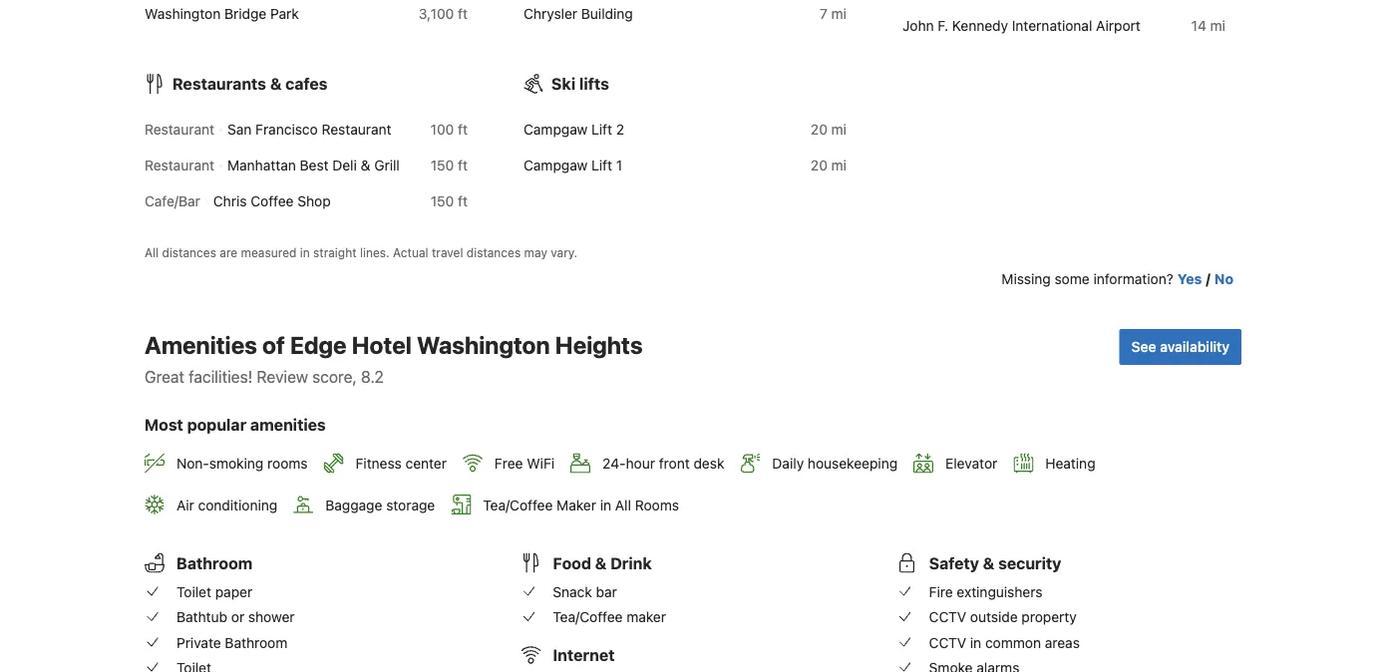 Task type: vqa. For each thing, say whether or not it's contained in the screenshot.
book
no



Task type: describe. For each thing, give the bounding box(es) containing it.
kennedy
[[952, 17, 1008, 34]]

bridge
[[224, 5, 266, 22]]

tea/coffee maker in all rooms
[[483, 497, 679, 513]]

all distances are measured in straight lines. actual travel distances may vary.
[[145, 245, 577, 259]]

chrysler
[[524, 5, 577, 22]]

1
[[616, 157, 622, 173]]

washington inside "amenities of edge hotel washington heights great facilities! review score, 8.2"
[[417, 331, 550, 359]]

common
[[985, 634, 1041, 651]]

john f. kennedy international airport
[[902, 17, 1141, 34]]

chris
[[213, 193, 247, 209]]

food & drink
[[553, 553, 652, 572]]

facilities!
[[189, 367, 253, 386]]

100 ft
[[430, 121, 468, 137]]

conditioning
[[198, 497, 277, 513]]

bathtub or shower
[[177, 609, 295, 625]]

of
[[262, 331, 285, 359]]

most
[[145, 415, 183, 434]]

lift for 1
[[591, 157, 612, 173]]

manhattan
[[227, 157, 296, 173]]

housekeeping
[[808, 455, 898, 472]]

safety & security
[[929, 553, 1061, 572]]

no
[[1214, 271, 1234, 287]]

150 ft for manhattan best deli & grill
[[431, 157, 468, 173]]

2 distances from the left
[[467, 245, 521, 259]]

cctv for cctv in common areas
[[929, 634, 966, 651]]

campgaw for campgaw lift 1
[[524, 157, 588, 173]]

bar
[[596, 584, 617, 600]]

bathtub
[[177, 609, 227, 625]]

tea/coffee for tea/coffee maker in all rooms
[[483, 497, 553, 513]]

missing some information? yes / no
[[1002, 271, 1234, 287]]

deli
[[332, 157, 357, 173]]

mi for john f. kennedy international airport
[[1210, 17, 1226, 34]]

20 for campgaw lift 1
[[811, 157, 828, 173]]

baggage
[[325, 497, 382, 513]]

may
[[524, 245, 547, 259]]

1 vertical spatial bathroom
[[225, 634, 288, 651]]

maker
[[626, 609, 666, 625]]

or
[[231, 609, 244, 625]]

hotel
[[352, 331, 412, 359]]

cafe/bar
[[145, 193, 200, 209]]

amenities of edge hotel washington heights great facilities! review score, 8.2
[[145, 331, 643, 386]]

mi for campgaw lift 1
[[831, 157, 847, 173]]

information?
[[1093, 271, 1174, 287]]

tea/coffee for tea/coffee maker
[[553, 609, 623, 625]]

0 horizontal spatial all
[[145, 245, 159, 259]]

front
[[659, 455, 690, 472]]

cctv outside property
[[929, 609, 1077, 625]]

heating
[[1045, 455, 1096, 472]]

lift for 2
[[591, 121, 612, 137]]

washington bridge park
[[145, 5, 299, 22]]

24-hour front desk
[[602, 455, 724, 472]]

some
[[1055, 271, 1090, 287]]

0 horizontal spatial in
[[300, 245, 310, 259]]

non-smoking rooms
[[177, 455, 308, 472]]

air conditioning
[[177, 497, 277, 513]]

ft for manhattan best deli & grill
[[458, 157, 468, 173]]

shop
[[297, 193, 331, 209]]

7
[[820, 5, 828, 22]]

edge
[[290, 331, 347, 359]]

lifts
[[579, 74, 609, 93]]

snack
[[553, 584, 592, 600]]

100
[[430, 121, 454, 137]]

food
[[553, 553, 591, 572]]

air
[[177, 497, 194, 513]]

cafes
[[285, 74, 327, 93]]

24-
[[602, 455, 626, 472]]

150 ft for chris coffee shop
[[431, 193, 468, 209]]

availability
[[1160, 338, 1230, 355]]

vary.
[[551, 245, 577, 259]]

security
[[998, 553, 1061, 572]]

1 horizontal spatial in
[[600, 497, 611, 513]]

wifi
[[527, 455, 555, 472]]

1 vertical spatial all
[[615, 497, 631, 513]]

shower
[[248, 609, 295, 625]]

paper
[[215, 584, 252, 600]]

score,
[[312, 367, 357, 386]]

manhattan best deli & grill
[[227, 157, 400, 173]]

& right deli
[[361, 157, 370, 173]]

desk
[[694, 455, 724, 472]]

daily housekeeping
[[772, 455, 898, 472]]

property
[[1021, 609, 1077, 625]]

internet
[[553, 646, 615, 665]]

private bathroom
[[177, 634, 288, 651]]

ski lifts
[[551, 74, 609, 93]]

building
[[581, 5, 633, 22]]

great
[[145, 367, 185, 386]]

restaurants
[[173, 74, 266, 93]]

fitness
[[356, 455, 402, 472]]

san
[[227, 121, 252, 137]]

rooms
[[267, 455, 308, 472]]

grill
[[374, 157, 400, 173]]

storage
[[386, 497, 435, 513]]

ski
[[551, 74, 575, 93]]

campgaw lift 2
[[524, 121, 624, 137]]



Task type: locate. For each thing, give the bounding box(es) containing it.
150 ft up travel
[[431, 193, 468, 209]]

& for safety
[[983, 553, 995, 572]]

all
[[145, 245, 159, 259], [615, 497, 631, 513]]

daily
[[772, 455, 804, 472]]

toilet
[[177, 584, 211, 600]]

elevator
[[945, 455, 997, 472]]

7 mi
[[820, 5, 847, 22]]

free wifi
[[495, 455, 555, 472]]

1 horizontal spatial all
[[615, 497, 631, 513]]

2
[[616, 121, 624, 137]]

lift
[[591, 121, 612, 137], [591, 157, 612, 173]]

safety
[[929, 553, 979, 572]]

non-
[[177, 455, 209, 472]]

2 20 from the top
[[811, 157, 828, 173]]

are
[[220, 245, 238, 259]]

missing
[[1002, 271, 1051, 287]]

1 horizontal spatial distances
[[467, 245, 521, 259]]

1 vertical spatial 150 ft
[[431, 193, 468, 209]]

see
[[1131, 338, 1156, 355]]

1 vertical spatial in
[[600, 497, 611, 513]]

areas
[[1045, 634, 1080, 651]]

in left the straight
[[300, 245, 310, 259]]

0 vertical spatial campgaw
[[524, 121, 588, 137]]

1 150 from the top
[[431, 157, 454, 173]]

tea/coffee
[[483, 497, 553, 513], [553, 609, 623, 625]]

0 vertical spatial tea/coffee
[[483, 497, 553, 513]]

outside
[[970, 609, 1018, 625]]

washington down travel
[[417, 331, 550, 359]]

150 down 100 on the left top of page
[[431, 157, 454, 173]]

1 vertical spatial 20 mi
[[811, 157, 847, 173]]

straight
[[313, 245, 357, 259]]

20
[[811, 121, 828, 137], [811, 157, 828, 173]]

see availability button
[[1119, 329, 1242, 365]]

1 vertical spatial 150
[[431, 193, 454, 209]]

lift left 1
[[591, 157, 612, 173]]

2 cctv from the top
[[929, 634, 966, 651]]

2 20 mi from the top
[[811, 157, 847, 173]]

amenities
[[250, 415, 326, 434]]

2 ft from the top
[[458, 121, 468, 137]]

review
[[257, 367, 308, 386]]

1 vertical spatial campgaw
[[524, 157, 588, 173]]

8.2
[[361, 367, 384, 386]]

distances left may
[[467, 245, 521, 259]]

toilet paper
[[177, 584, 252, 600]]

restaurant for manhattan best deli & grill
[[145, 157, 214, 173]]

1 vertical spatial cctv
[[929, 634, 966, 651]]

&
[[270, 74, 282, 93], [361, 157, 370, 173], [595, 553, 607, 572], [983, 553, 995, 572]]

1 cctv from the top
[[929, 609, 966, 625]]

campgaw down campgaw lift 2
[[524, 157, 588, 173]]

in down outside
[[970, 634, 981, 651]]

150 up travel
[[431, 193, 454, 209]]

150 for manhattan best deli & grill
[[431, 157, 454, 173]]

2 horizontal spatial in
[[970, 634, 981, 651]]

campgaw for campgaw lift 2
[[524, 121, 588, 137]]

lines.
[[360, 245, 390, 259]]

yes button
[[1178, 269, 1202, 289]]

20 mi for 1
[[811, 157, 847, 173]]

14
[[1191, 17, 1206, 34]]

campgaw lift 1
[[524, 157, 622, 173]]

0 vertical spatial in
[[300, 245, 310, 259]]

john
[[902, 17, 934, 34]]

popular
[[187, 415, 247, 434]]

20 mi
[[811, 121, 847, 137], [811, 157, 847, 173]]

20 for campgaw lift 2
[[811, 121, 828, 137]]

yes
[[1178, 271, 1202, 287]]

bathroom up toilet paper at the left of the page
[[177, 553, 253, 572]]

washington left bridge
[[145, 5, 221, 22]]

150 ft down 100 ft on the top left
[[431, 157, 468, 173]]

1 ft from the top
[[458, 5, 468, 22]]

1 vertical spatial 20
[[811, 157, 828, 173]]

& left the cafes at the top of page
[[270, 74, 282, 93]]

ft for chris coffee shop
[[458, 193, 468, 209]]

baggage storage
[[325, 497, 435, 513]]

restaurant up cafe/bar
[[145, 157, 214, 173]]

in right 'maker' at the bottom of the page
[[600, 497, 611, 513]]

1 20 mi from the top
[[811, 121, 847, 137]]

cctv
[[929, 609, 966, 625], [929, 634, 966, 651]]

distances
[[162, 245, 216, 259], [467, 245, 521, 259]]

mi for campgaw lift 2
[[831, 121, 847, 137]]

150 ft
[[431, 157, 468, 173], [431, 193, 468, 209]]

0 vertical spatial 150 ft
[[431, 157, 468, 173]]

see availability
[[1131, 338, 1230, 355]]

extinguishers
[[957, 584, 1043, 600]]

fire extinguishers
[[929, 584, 1043, 600]]

& for food
[[595, 553, 607, 572]]

0 vertical spatial bathroom
[[177, 553, 253, 572]]

0 vertical spatial cctv
[[929, 609, 966, 625]]

all left rooms
[[615, 497, 631, 513]]

0 horizontal spatial washington
[[145, 5, 221, 22]]

restaurants & cafes
[[173, 74, 327, 93]]

f.
[[938, 17, 948, 34]]

14 mi
[[1191, 17, 1226, 34]]

restaurant up deli
[[322, 121, 391, 137]]

tea/coffee down free wifi
[[483, 497, 553, 513]]

private
[[177, 634, 221, 651]]

tea/coffee down snack bar
[[553, 609, 623, 625]]

2 150 from the top
[[431, 193, 454, 209]]

center
[[405, 455, 447, 472]]

3 ft from the top
[[458, 157, 468, 173]]

2 lift from the top
[[591, 157, 612, 173]]

ft down 100 ft on the top left
[[458, 157, 468, 173]]

2 150 ft from the top
[[431, 193, 468, 209]]

all down cafe/bar
[[145, 245, 159, 259]]

cctv for cctv outside property
[[929, 609, 966, 625]]

3,100 ft
[[419, 5, 468, 22]]

bathroom down shower
[[225, 634, 288, 651]]

0 vertical spatial 20 mi
[[811, 121, 847, 137]]

1 vertical spatial tea/coffee
[[553, 609, 623, 625]]

ft up travel
[[458, 193, 468, 209]]

campgaw up campgaw lift 1
[[524, 121, 588, 137]]

mi for chrysler building
[[831, 5, 847, 22]]

1 150 ft from the top
[[431, 157, 468, 173]]

park
[[270, 5, 299, 22]]

restaurant left the "san"
[[145, 121, 214, 137]]

1 distances from the left
[[162, 245, 216, 259]]

ft for san francisco restaurant
[[458, 121, 468, 137]]

lift left the 2
[[591, 121, 612, 137]]

distances left are
[[162, 245, 216, 259]]

4 ft from the top
[[458, 193, 468, 209]]

/
[[1206, 271, 1210, 287]]

0 vertical spatial 20
[[811, 121, 828, 137]]

20 mi for 2
[[811, 121, 847, 137]]

0 horizontal spatial distances
[[162, 245, 216, 259]]

restaurant for san francisco restaurant
[[145, 121, 214, 137]]

ft right 100 on the left top of page
[[458, 121, 468, 137]]

0 vertical spatial all
[[145, 245, 159, 259]]

0 vertical spatial washington
[[145, 5, 221, 22]]

2 vertical spatial in
[[970, 634, 981, 651]]

measured
[[241, 245, 297, 259]]

& for restaurants
[[270, 74, 282, 93]]

1 horizontal spatial washington
[[417, 331, 550, 359]]

& up fire extinguishers
[[983, 553, 995, 572]]

san francisco restaurant
[[227, 121, 391, 137]]

travel
[[432, 245, 463, 259]]

most popular amenities
[[145, 415, 326, 434]]

campgaw
[[524, 121, 588, 137], [524, 157, 588, 173]]

1 campgaw from the top
[[524, 121, 588, 137]]

restaurant
[[145, 121, 214, 137], [322, 121, 391, 137], [145, 157, 214, 173]]

ft right 3,100
[[458, 5, 468, 22]]

0 vertical spatial 150
[[431, 157, 454, 173]]

1 20 from the top
[[811, 121, 828, 137]]

francisco
[[255, 121, 318, 137]]

& right food
[[595, 553, 607, 572]]

3,100
[[419, 5, 454, 22]]

smoking
[[209, 455, 264, 472]]

amenities
[[145, 331, 257, 359]]

1 vertical spatial washington
[[417, 331, 550, 359]]

ft
[[458, 5, 468, 22], [458, 121, 468, 137], [458, 157, 468, 173], [458, 193, 468, 209]]

1 lift from the top
[[591, 121, 612, 137]]

1 vertical spatial lift
[[591, 157, 612, 173]]

no button
[[1214, 269, 1234, 289]]

2 campgaw from the top
[[524, 157, 588, 173]]

actual
[[393, 245, 428, 259]]

150 for chris coffee shop
[[431, 193, 454, 209]]

0 vertical spatial lift
[[591, 121, 612, 137]]

fire
[[929, 584, 953, 600]]



